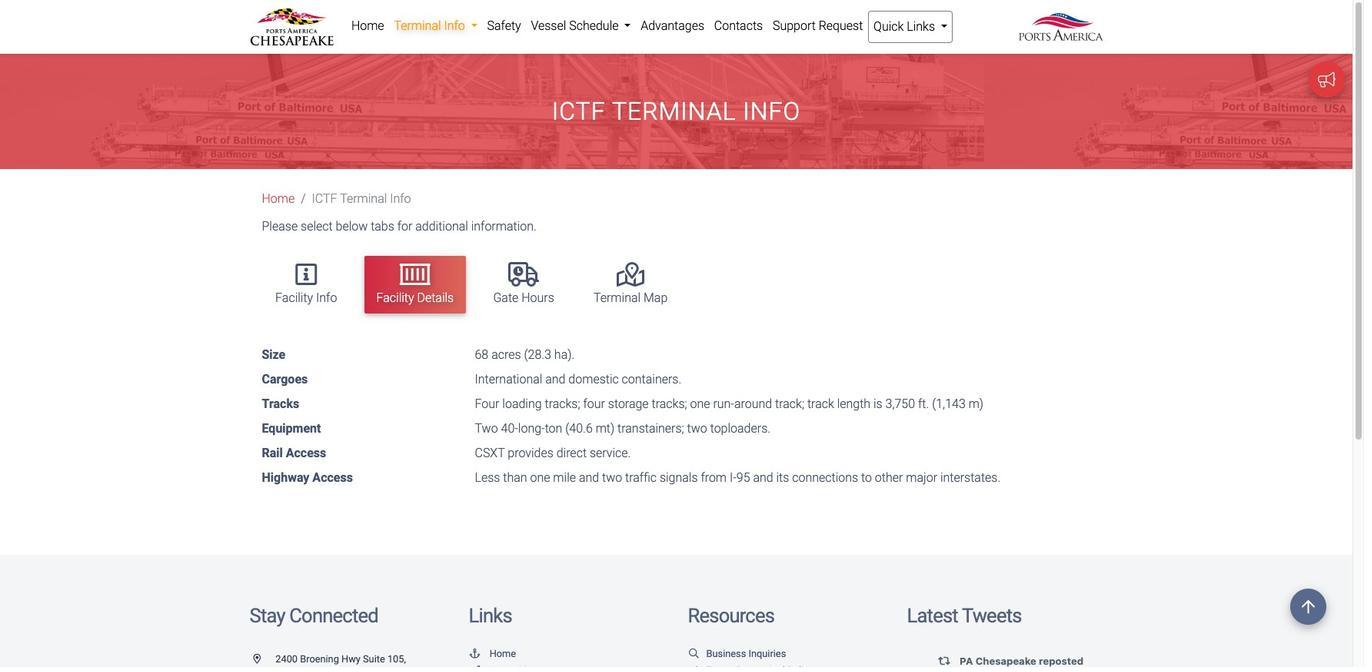 Task type: locate. For each thing, give the bounding box(es) containing it.
below
[[336, 220, 368, 234]]

1 horizontal spatial home
[[351, 18, 384, 33]]

(1,143
[[932, 397, 966, 411]]

four
[[475, 397, 500, 411]]

vessel
[[531, 18, 566, 33]]

info inside terminal info link
[[444, 18, 465, 33]]

info inside facility info link
[[316, 291, 337, 305]]

and right mile
[[579, 470, 599, 485]]

facility left details
[[377, 291, 414, 305]]

please
[[262, 220, 298, 234]]

1 vertical spatial two
[[602, 470, 622, 485]]

1 horizontal spatial ictf terminal info
[[552, 97, 801, 126]]

tracks;
[[545, 397, 580, 411], [652, 397, 687, 411]]

less
[[475, 470, 500, 485]]

one
[[690, 397, 710, 411], [530, 470, 550, 485]]

0 horizontal spatial tracks;
[[545, 397, 580, 411]]

1 vertical spatial access
[[313, 470, 353, 485]]

two down service. on the left bottom of the page
[[602, 470, 622, 485]]

broening
[[300, 654, 339, 666]]

facility for facility details
[[377, 291, 414, 305]]

access down rail access
[[313, 470, 353, 485]]

quick
[[874, 19, 904, 34]]

1 vertical spatial home link
[[262, 192, 295, 206]]

tab list
[[256, 249, 1104, 321]]

cargoes
[[262, 372, 308, 387]]

access
[[286, 446, 326, 460], [313, 470, 353, 485]]

around
[[735, 397, 772, 411]]

loading
[[503, 397, 542, 411]]

0 horizontal spatial facility
[[275, 291, 313, 305]]

track
[[808, 397, 834, 411]]

home right anchor icon
[[490, 649, 516, 660]]

home left terminal info
[[351, 18, 384, 33]]

rail access
[[262, 446, 326, 460]]

facility up size
[[275, 291, 313, 305]]

1 vertical spatial ictf terminal info
[[312, 192, 411, 206]]

than
[[503, 470, 527, 485]]

two
[[687, 421, 708, 436], [602, 470, 622, 485]]

suite
[[363, 654, 385, 666]]

(28.3
[[524, 347, 552, 362]]

1 horizontal spatial one
[[690, 397, 710, 411]]

0 horizontal spatial two
[[602, 470, 622, 485]]

support request link
[[768, 11, 868, 42]]

facility info link
[[263, 256, 350, 314]]

tabs
[[371, 220, 395, 234]]

one left run-
[[690, 397, 710, 411]]

two 40-long-ton (40.6 mt) transtainers; two toploaders.
[[475, 421, 771, 436]]

one left mile
[[530, 470, 550, 485]]

95
[[737, 470, 750, 485]]

1 horizontal spatial home link
[[347, 11, 389, 42]]

info
[[444, 18, 465, 33], [743, 97, 801, 126], [390, 192, 411, 206], [316, 291, 337, 305]]

acres
[[492, 347, 521, 362]]

please select below tabs for additional information.
[[262, 220, 537, 234]]

and
[[546, 372, 566, 387], [579, 470, 599, 485], [753, 470, 774, 485]]

1 horizontal spatial two
[[687, 421, 708, 436]]

0 vertical spatial one
[[690, 397, 710, 411]]

(40.6
[[566, 421, 593, 436]]

tracks; up ton
[[545, 397, 580, 411]]

0 vertical spatial links
[[907, 19, 935, 34]]

hwy
[[342, 654, 361, 666]]

international
[[475, 372, 543, 387]]

additional
[[416, 220, 468, 234]]

other
[[875, 470, 903, 485]]

0 vertical spatial two
[[687, 421, 708, 436]]

connections
[[793, 470, 859, 485]]

contacts
[[714, 18, 763, 33]]

0 horizontal spatial links
[[469, 604, 512, 627]]

0 vertical spatial home link
[[347, 11, 389, 42]]

2 vertical spatial home link
[[469, 649, 516, 660]]

2400
[[276, 654, 298, 666]]

highway
[[262, 470, 310, 485]]

latest
[[907, 604, 958, 627]]

0 horizontal spatial home
[[262, 192, 295, 206]]

1 horizontal spatial tracks;
[[652, 397, 687, 411]]

links up anchor icon
[[469, 604, 512, 627]]

facility
[[275, 291, 313, 305], [377, 291, 414, 305]]

1 facility from the left
[[275, 291, 313, 305]]

home
[[351, 18, 384, 33], [262, 192, 295, 206], [490, 649, 516, 660]]

home up please
[[262, 192, 295, 206]]

two down four loading tracks; four storage tracks; one run-around track; track length is 3,750 ft. (1,143 m)
[[687, 421, 708, 436]]

provides
[[508, 446, 554, 460]]

to
[[862, 470, 872, 485]]

connected
[[289, 604, 378, 627]]

68 acres (28.3 ha).
[[475, 347, 575, 362]]

1 horizontal spatial ictf
[[552, 97, 606, 126]]

access up highway access at bottom left
[[286, 446, 326, 460]]

1 horizontal spatial facility
[[377, 291, 414, 305]]

track;
[[775, 397, 805, 411]]

2 facility from the left
[[377, 291, 414, 305]]

and left the its
[[753, 470, 774, 485]]

search image
[[688, 650, 700, 660]]

contacts link
[[710, 11, 768, 42]]

links right quick
[[907, 19, 935, 34]]

containers.
[[622, 372, 682, 387]]

anchor image
[[469, 650, 481, 660]]

details
[[417, 291, 454, 305]]

and down ha).
[[546, 372, 566, 387]]

run-
[[713, 397, 735, 411]]

0 horizontal spatial one
[[530, 470, 550, 485]]

0 vertical spatial access
[[286, 446, 326, 460]]

1 vertical spatial home
[[262, 192, 295, 206]]

1 vertical spatial ictf
[[312, 192, 337, 206]]

vessel schedule link
[[526, 11, 636, 42]]

2 horizontal spatial home
[[490, 649, 516, 660]]

2400 broening hwy suite 105,
[[250, 654, 406, 668]]

1 vertical spatial links
[[469, 604, 512, 627]]

0 vertical spatial ictf
[[552, 97, 606, 126]]

business
[[707, 649, 746, 660]]

hours
[[522, 291, 554, 305]]

tracks; down containers.
[[652, 397, 687, 411]]



Task type: vqa. For each thing, say whether or not it's contained in the screenshot.
bottommost Print
no



Task type: describe. For each thing, give the bounding box(es) containing it.
2400 broening hwy suite 105, link
[[250, 654, 406, 668]]

0 horizontal spatial and
[[546, 372, 566, 387]]

ft.
[[918, 397, 929, 411]]

quick links link
[[868, 11, 953, 43]]

1 horizontal spatial and
[[579, 470, 599, 485]]

interstates.
[[941, 470, 1001, 485]]

support request
[[773, 18, 863, 33]]

is
[[874, 397, 883, 411]]

size
[[262, 347, 286, 362]]

2 vertical spatial home
[[490, 649, 516, 660]]

latest tweets
[[907, 604, 1022, 627]]

map marker alt image
[[253, 656, 273, 665]]

terminal map
[[594, 291, 668, 305]]

from
[[701, 470, 727, 485]]

2 horizontal spatial home link
[[469, 649, 516, 660]]

facility details
[[377, 291, 454, 305]]

mile
[[553, 470, 576, 485]]

signals
[[660, 470, 698, 485]]

stay
[[250, 604, 285, 627]]

0 horizontal spatial ictf terminal info
[[312, 192, 411, 206]]

four
[[583, 397, 605, 411]]

2 tracks; from the left
[[652, 397, 687, 411]]

facility info
[[275, 291, 337, 305]]

quick links
[[874, 19, 938, 34]]

1 vertical spatial one
[[530, 470, 550, 485]]

resources
[[688, 604, 775, 627]]

direct
[[557, 446, 587, 460]]

facility for facility info
[[275, 291, 313, 305]]

inquiries
[[749, 649, 786, 660]]

map
[[644, 291, 668, 305]]

vessel schedule
[[531, 18, 622, 33]]

tracks
[[262, 397, 299, 411]]

support
[[773, 18, 816, 33]]

advantages
[[641, 18, 705, 33]]

0 horizontal spatial ictf
[[312, 192, 337, 206]]

0 horizontal spatial home link
[[262, 192, 295, 206]]

domestic
[[569, 372, 619, 387]]

m)
[[969, 397, 984, 411]]

access for highway access
[[313, 470, 353, 485]]

0 vertical spatial ictf terminal info
[[552, 97, 801, 126]]

safety
[[487, 18, 521, 33]]

terminal inside tab list
[[594, 291, 641, 305]]

68
[[475, 347, 489, 362]]

tweets
[[962, 604, 1022, 627]]

information.
[[471, 220, 537, 234]]

gate hours
[[493, 291, 554, 305]]

equipment
[[262, 421, 321, 436]]

terminal info link
[[389, 11, 482, 42]]

40-
[[501, 421, 518, 436]]

go to top image
[[1291, 589, 1327, 625]]

access for rail access
[[286, 446, 326, 460]]

transtainers;
[[618, 421, 684, 436]]

highway access
[[262, 470, 353, 485]]

gate hours link
[[481, 256, 567, 314]]

i-
[[730, 470, 737, 485]]

rail
[[262, 446, 283, 460]]

advantages link
[[636, 11, 710, 42]]

traffic
[[625, 470, 657, 485]]

its
[[777, 470, 790, 485]]

mt)
[[596, 421, 615, 436]]

schedule
[[569, 18, 619, 33]]

tab list containing facility info
[[256, 249, 1104, 321]]

safety link
[[482, 11, 526, 42]]

toploaders.
[[711, 421, 771, 436]]

two
[[475, 421, 498, 436]]

long-
[[518, 421, 545, 436]]

105,
[[388, 654, 406, 666]]

1 tracks; from the left
[[545, 397, 580, 411]]

ton
[[545, 421, 563, 436]]

terminal map link
[[582, 256, 680, 314]]

facility details link
[[364, 256, 466, 314]]

select
[[301, 220, 333, 234]]

1 horizontal spatial links
[[907, 19, 935, 34]]

four loading tracks; four storage tracks; one run-around track; track length is 3,750 ft. (1,143 m)
[[475, 397, 984, 411]]

gate
[[493, 291, 519, 305]]

service.
[[590, 446, 631, 460]]

2 horizontal spatial and
[[753, 470, 774, 485]]

length
[[837, 397, 871, 411]]

csxt provides direct service.
[[475, 446, 631, 460]]

business inquiries
[[707, 649, 786, 660]]

major
[[906, 470, 938, 485]]

less than one mile and two traffic signals from i-95 and its connections to other major interstates.
[[475, 470, 1001, 485]]

stay connected
[[250, 604, 378, 627]]

terminal info
[[394, 18, 468, 33]]

ha).
[[555, 347, 575, 362]]

business inquiries link
[[688, 649, 786, 660]]

csxt
[[475, 446, 505, 460]]

for
[[397, 220, 413, 234]]

0 vertical spatial home
[[351, 18, 384, 33]]



